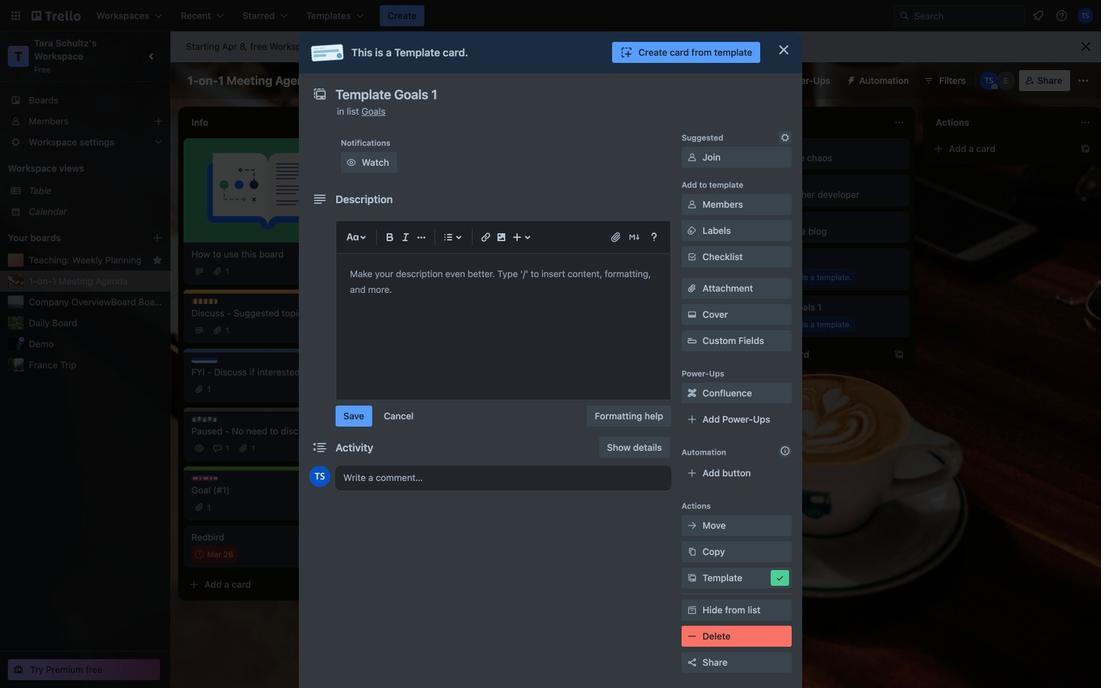 Task type: describe. For each thing, give the bounding box(es) containing it.
star or unstar board image
[[333, 75, 343, 86]]

0 notifications image
[[1031, 8, 1046, 24]]

view markdown image
[[628, 231, 641, 244]]

attach and insert link image
[[610, 231, 623, 244]]

ethanhunt1 (ethanhunt117) image
[[997, 71, 1015, 90]]

1 vertical spatial tara schultz (taraschultz7) image
[[980, 71, 998, 90]]

close dialog image
[[776, 42, 792, 58]]

link ⌘k image
[[478, 229, 494, 245]]

1 vertical spatial color: orange, title: "discuss" element
[[191, 299, 218, 304]]

Main content area, start typing to enter text. text field
[[350, 266, 657, 298]]

1 vertical spatial color: pink, title: "goal" element
[[750, 217, 776, 222]]

color: blue, title: "fyi" element
[[191, 358, 218, 363]]

your boards with 6 items element
[[8, 230, 132, 246]]

Write a comment text field
[[336, 466, 671, 490]]

color: red, title: "blocker" element
[[378, 144, 404, 149]]

image image
[[494, 229, 509, 245]]

italic ⌘i image
[[398, 229, 414, 245]]

2 vertical spatial create from template… image
[[894, 349, 905, 360]]

show menu image
[[1077, 74, 1090, 87]]

2 vertical spatial color: pink, title: "goal" element
[[191, 476, 218, 481]]



Task type: vqa. For each thing, say whether or not it's contained in the screenshot.
Back to home image
no



Task type: locate. For each thing, give the bounding box(es) containing it.
color: orange, title: "discuss" element
[[378, 193, 404, 199], [191, 299, 218, 304]]

Search field
[[894, 5, 1025, 26]]

1 horizontal spatial create from template… image
[[894, 349, 905, 360]]

tara schultz (taraschultz7) image
[[1078, 8, 1094, 24], [980, 71, 998, 90], [309, 466, 330, 487]]

0 horizontal spatial tara schultz (taraschultz7) image
[[309, 466, 330, 487]]

tara schultz (taraschultz7) image inside primary element
[[1078, 8, 1094, 24]]

text formatting group
[[382, 229, 429, 245]]

None text field
[[329, 83, 762, 106]]

create from template… image
[[1080, 144, 1091, 154], [708, 231, 719, 242], [894, 349, 905, 360]]

starred icon image
[[152, 255, 163, 266]]

color: orange, title: "discuss" element up color: blue, title: "fyi" element in the bottom of the page
[[191, 299, 218, 304]]

2 horizontal spatial tara schultz (taraschultz7) image
[[1078, 8, 1094, 24]]

lists image
[[441, 229, 456, 245]]

editor toolbar
[[342, 227, 665, 248]]

more formatting image
[[414, 229, 429, 245]]

0 vertical spatial tara schultz (taraschultz7) image
[[1078, 8, 1094, 24]]

color: pink, title: "goal" element
[[750, 144, 776, 149], [750, 217, 776, 222], [191, 476, 218, 481]]

sm image
[[841, 70, 860, 89], [686, 151, 699, 164], [686, 198, 699, 211], [686, 308, 699, 321], [686, 572, 699, 585], [686, 604, 699, 617], [686, 630, 699, 643]]

color: black, title: "paused" element
[[191, 417, 218, 422]]

text styles image
[[345, 229, 361, 245]]

search image
[[900, 10, 910, 21]]

sm image
[[779, 131, 792, 144], [345, 156, 358, 169], [686, 224, 699, 237], [686, 387, 699, 400], [686, 519, 699, 532], [686, 545, 699, 559], [774, 572, 787, 585]]

0 horizontal spatial create from template… image
[[708, 231, 719, 242]]

open information menu image
[[1056, 9, 1069, 22]]

add board image
[[152, 233, 163, 243]]

primary element
[[0, 0, 1101, 31]]

1 horizontal spatial color: orange, title: "discuss" element
[[378, 193, 404, 199]]

2 horizontal spatial create from template… image
[[1080, 144, 1091, 154]]

2 vertical spatial tara schultz (taraschultz7) image
[[309, 466, 330, 487]]

0 horizontal spatial color: orange, title: "discuss" element
[[191, 299, 218, 304]]

None checkbox
[[191, 547, 237, 563]]

0 vertical spatial color: pink, title: "goal" element
[[750, 144, 776, 149]]

0 vertical spatial color: orange, title: "discuss" element
[[378, 193, 404, 199]]

Board name text field
[[181, 70, 325, 91]]

bold ⌘b image
[[382, 229, 398, 245]]

0 vertical spatial create from template… image
[[1080, 144, 1091, 154]]

open help dialog image
[[646, 229, 662, 245]]

color: orange, title: "discuss" element up bold ⌘b icon
[[378, 193, 404, 199]]

1 horizontal spatial tara schultz (taraschultz7) image
[[980, 71, 998, 90]]

1 vertical spatial create from template… image
[[708, 231, 719, 242]]



